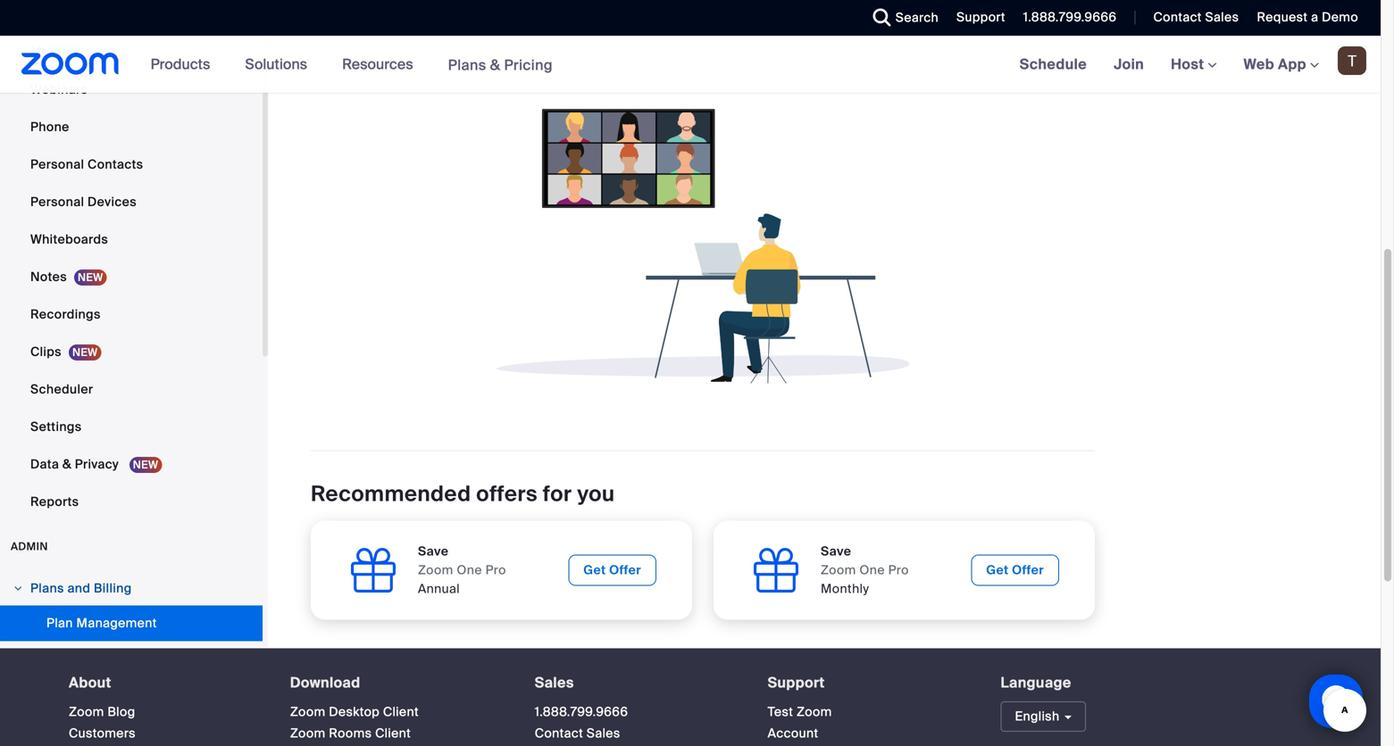 Task type: describe. For each thing, give the bounding box(es) containing it.
contact inside 1.888.799.9666 contact sales
[[535, 726, 583, 742]]

management
[[76, 615, 157, 632]]

pro for save zoom one pro monthly
[[888, 562, 909, 579]]

solutions button
[[245, 36, 315, 93]]

customers link
[[69, 726, 136, 742]]

recommended
[[311, 481, 471, 508]]

plans and billing menu
[[0, 606, 263, 719]]

for
[[543, 481, 572, 508]]

personal for personal contacts
[[30, 156, 84, 173]]

pro for save zoom one pro annual
[[486, 562, 506, 579]]

webinars link
[[0, 72, 263, 108]]

account link
[[768, 726, 819, 742]]

data & privacy
[[30, 456, 122, 473]]

settings
[[30, 419, 82, 435]]

1 vertical spatial client
[[375, 726, 411, 742]]

zoom down download link
[[290, 704, 326, 721]]

sales link
[[535, 674, 574, 693]]

about link
[[69, 674, 111, 693]]

test
[[768, 704, 793, 721]]

side navigation navigation
[[0, 0, 268, 747]]

plans and billing menu item
[[0, 572, 263, 606]]

customers
[[69, 726, 136, 742]]

zoom desktop client link
[[290, 704, 419, 721]]

product information navigation
[[137, 36, 566, 94]]

zoom blog link
[[69, 704, 135, 721]]

personal contacts link
[[0, 147, 263, 183]]

blog
[[108, 704, 135, 721]]

settings link
[[0, 410, 263, 445]]

get offer for save zoom one pro monthly
[[986, 562, 1044, 579]]

zoom left "rooms"
[[290, 726, 326, 742]]

plan management
[[46, 615, 157, 632]]

products
[[151, 55, 210, 74]]

& for data
[[62, 456, 72, 473]]

annual
[[418, 581, 460, 598]]

language
[[1001, 674, 1072, 693]]

1 horizontal spatial support
[[957, 9, 1006, 25]]

search
[[896, 9, 939, 26]]

data
[[30, 456, 59, 473]]

contact sales
[[1154, 9, 1239, 25]]

schedule link
[[1006, 36, 1100, 93]]

english
[[1015, 709, 1060, 725]]

recommended offers for you
[[311, 481, 615, 508]]

0 vertical spatial contact
[[1154, 9, 1202, 25]]

rooms
[[329, 726, 372, 742]]

download link
[[290, 674, 360, 693]]

pricing
[[504, 56, 553, 74]]

desktop
[[329, 704, 380, 721]]

1.888.799.9666 contact sales
[[535, 704, 628, 742]]

personal menu menu
[[0, 0, 263, 522]]

monthly
[[821, 581, 869, 598]]

contacts
[[88, 156, 143, 173]]

zoom inside save zoom one pro annual
[[418, 562, 454, 579]]

1.888.799.9666 for 1.888.799.9666
[[1023, 9, 1117, 25]]

whiteboards link
[[0, 222, 263, 258]]

join
[[1114, 55, 1144, 74]]

resources button
[[342, 36, 421, 93]]

get for save zoom one pro monthly
[[986, 562, 1009, 579]]

personal contacts
[[30, 156, 143, 173]]

0 vertical spatial sales
[[1205, 9, 1239, 25]]

recordings link
[[0, 297, 263, 333]]

download
[[290, 674, 360, 693]]

webinars
[[30, 81, 88, 98]]

scheduler link
[[0, 372, 263, 408]]

save zoom one pro annual
[[418, 544, 506, 598]]

data & privacy link
[[0, 447, 263, 483]]

get offer button for save zoom one pro monthly
[[971, 555, 1059, 586]]

and
[[67, 581, 90, 597]]

web app
[[1244, 55, 1307, 74]]

search button
[[860, 0, 943, 36]]

plan management link
[[0, 606, 263, 642]]

meetings link
[[0, 34, 263, 70]]

meetings
[[30, 44, 88, 60]]

you
[[577, 481, 615, 508]]

personal devices link
[[0, 185, 263, 220]]

right image
[[13, 584, 23, 594]]

personal devices
[[30, 194, 137, 210]]



Task type: vqa. For each thing, say whether or not it's contained in the screenshot.
'New Clips Plus'
no



Task type: locate. For each thing, give the bounding box(es) containing it.
& inside 'data & privacy' link
[[62, 456, 72, 473]]

recordings
[[30, 306, 101, 323]]

privacy
[[75, 456, 119, 473]]

2 pro from the left
[[888, 562, 909, 579]]

plans right right 'icon'
[[30, 581, 64, 597]]

scheduler
[[30, 381, 93, 398]]

one for monthly
[[860, 562, 885, 579]]

plans & pricing
[[448, 56, 553, 74]]

gift_blueicon image for annual
[[347, 544, 400, 598]]

save inside save zoom one pro annual
[[418, 544, 449, 560]]

1 gift_blueicon image from the left
[[347, 544, 400, 598]]

support
[[957, 9, 1006, 25], [768, 674, 825, 693]]

contact up host
[[1154, 9, 1202, 25]]

& right data
[[62, 456, 72, 473]]

1 vertical spatial support
[[768, 674, 825, 693]]

1 get offer button from the left
[[568, 555, 657, 586]]

plans
[[448, 56, 486, 74], [30, 581, 64, 597]]

sales down 1.888.799.9666 link
[[587, 726, 620, 742]]

2 save from the left
[[821, 544, 852, 560]]

0 horizontal spatial save
[[418, 544, 449, 560]]

personal for personal devices
[[30, 194, 84, 210]]

pro inside save zoom one pro annual
[[486, 562, 506, 579]]

0 vertical spatial client
[[383, 704, 419, 721]]

about
[[69, 674, 111, 693]]

save up monthly
[[821, 544, 852, 560]]

2 get from the left
[[986, 562, 1009, 579]]

sales inside 1.888.799.9666 contact sales
[[587, 726, 620, 742]]

1 vertical spatial plans
[[30, 581, 64, 597]]

get offer button
[[568, 555, 657, 586], [971, 555, 1059, 586]]

web
[[1244, 55, 1275, 74]]

notes
[[30, 269, 67, 285]]

one
[[457, 562, 482, 579], [860, 562, 885, 579]]

client
[[383, 704, 419, 721], [375, 726, 411, 742]]

0 horizontal spatial &
[[62, 456, 72, 473]]

contact down 1.888.799.9666 link
[[535, 726, 583, 742]]

request a demo
[[1257, 9, 1359, 25]]

solutions
[[245, 55, 307, 74]]

one for annual
[[457, 562, 482, 579]]

web app button
[[1244, 55, 1319, 74]]

sales up host dropdown button
[[1205, 9, 1239, 25]]

support link
[[943, 0, 1010, 36], [957, 9, 1006, 25], [768, 674, 825, 693]]

support right 'search'
[[957, 9, 1006, 25]]

& left pricing
[[490, 56, 500, 74]]

1 horizontal spatial sales
[[587, 726, 620, 742]]

personal
[[30, 156, 84, 173], [30, 194, 84, 210]]

english button
[[1001, 702, 1086, 733]]

phone
[[30, 119, 69, 135]]

save zoom one pro monthly
[[821, 544, 909, 598]]

plans & pricing link
[[448, 56, 553, 74], [448, 56, 553, 74]]

1.888.799.9666 down sales link
[[535, 704, 628, 721]]

save inside save zoom one pro monthly
[[821, 544, 852, 560]]

1 personal from the top
[[30, 156, 84, 173]]

zoom up account link
[[797, 704, 832, 721]]

1 vertical spatial &
[[62, 456, 72, 473]]

personal inside personal contacts link
[[30, 156, 84, 173]]

reports
[[30, 494, 79, 511]]

personal down the phone
[[30, 156, 84, 173]]

admin
[[11, 540, 48, 554]]

1 horizontal spatial contact
[[1154, 9, 1202, 25]]

offers
[[476, 481, 538, 508]]

contact
[[1154, 9, 1202, 25], [535, 726, 583, 742]]

& inside product information navigation
[[490, 56, 500, 74]]

zoom desktop client zoom rooms client
[[290, 704, 419, 742]]

banner
[[0, 36, 1381, 94]]

notes link
[[0, 260, 263, 295]]

plans inside menu item
[[30, 581, 64, 597]]

1.888.799.9666 up schedule
[[1023, 9, 1117, 25]]

account
[[768, 726, 819, 742]]

offer for save zoom one pro annual
[[609, 562, 641, 579]]

1 pro from the left
[[486, 562, 506, 579]]

client right "rooms"
[[375, 726, 411, 742]]

a
[[1311, 9, 1319, 25]]

1 get offer from the left
[[583, 562, 641, 579]]

gift_blueicon image left annual
[[347, 544, 400, 598]]

1.888.799.9666 for 1.888.799.9666 contact sales
[[535, 704, 628, 721]]

billing
[[94, 581, 132, 597]]

1.888.799.9666 link
[[535, 704, 628, 721]]

zoom up 'customers' link
[[69, 704, 104, 721]]

2 one from the left
[[860, 562, 885, 579]]

save for save zoom one pro monthly
[[821, 544, 852, 560]]

1 horizontal spatial gift_blueicon image
[[749, 544, 803, 598]]

zoom logo image
[[21, 53, 119, 75]]

1 horizontal spatial get offer button
[[971, 555, 1059, 586]]

host
[[1171, 55, 1208, 74]]

plans left pricing
[[448, 56, 486, 74]]

0 horizontal spatial get
[[583, 562, 606, 579]]

zoom up monthly
[[821, 562, 856, 579]]

profile picture image
[[1338, 46, 1367, 75]]

get offer button for save zoom one pro annual
[[568, 555, 657, 586]]

schedule
[[1020, 55, 1087, 74]]

2 gift_blueicon image from the left
[[749, 544, 803, 598]]

get for save zoom one pro annual
[[583, 562, 606, 579]]

reports link
[[0, 485, 263, 520]]

1 vertical spatial sales
[[535, 674, 574, 693]]

resources
[[342, 55, 413, 74]]

phone link
[[0, 109, 263, 145]]

devices
[[88, 194, 137, 210]]

1 horizontal spatial pro
[[888, 562, 909, 579]]

get offer for save zoom one pro annual
[[583, 562, 641, 579]]

gift_blueicon image left monthly
[[749, 544, 803, 598]]

1 save from the left
[[418, 544, 449, 560]]

1 get from the left
[[583, 562, 606, 579]]

one up monthly
[[860, 562, 885, 579]]

1 horizontal spatial 1.888.799.9666
[[1023, 9, 1117, 25]]

plans and billing
[[30, 581, 132, 597]]

clips link
[[0, 335, 263, 370]]

0 horizontal spatial get offer
[[583, 562, 641, 579]]

0 vertical spatial 1.888.799.9666
[[1023, 9, 1117, 25]]

zoom rooms client link
[[290, 726, 411, 742]]

offer for save zoom one pro monthly
[[1012, 562, 1044, 579]]

test zoom link
[[768, 704, 832, 721]]

1 vertical spatial personal
[[30, 194, 84, 210]]

request
[[1257, 9, 1308, 25]]

test zoom account
[[768, 704, 832, 742]]

0 horizontal spatial support
[[768, 674, 825, 693]]

0 horizontal spatial gift_blueicon image
[[347, 544, 400, 598]]

1 horizontal spatial offer
[[1012, 562, 1044, 579]]

pro
[[486, 562, 506, 579], [888, 562, 909, 579]]

2 horizontal spatial sales
[[1205, 9, 1239, 25]]

personal up whiteboards
[[30, 194, 84, 210]]

meetings navigation
[[1006, 36, 1381, 94]]

1 horizontal spatial get
[[986, 562, 1009, 579]]

0 horizontal spatial sales
[[535, 674, 574, 693]]

2 offer from the left
[[1012, 562, 1044, 579]]

1 vertical spatial contact
[[535, 726, 583, 742]]

sales
[[1205, 9, 1239, 25], [535, 674, 574, 693], [587, 726, 620, 742]]

0 vertical spatial &
[[490, 56, 500, 74]]

support up test zoom link
[[768, 674, 825, 693]]

app
[[1278, 55, 1307, 74]]

plan
[[46, 615, 73, 632]]

0 horizontal spatial offer
[[609, 562, 641, 579]]

banner containing products
[[0, 36, 1381, 94]]

clips
[[30, 344, 62, 360]]

contact sales link
[[1140, 0, 1244, 36], [1154, 9, 1239, 25], [535, 726, 620, 742]]

0 vertical spatial personal
[[30, 156, 84, 173]]

zoom inside test zoom account
[[797, 704, 832, 721]]

0 horizontal spatial pro
[[486, 562, 506, 579]]

2 get offer from the left
[[986, 562, 1044, 579]]

get
[[583, 562, 606, 579], [986, 562, 1009, 579]]

client right desktop
[[383, 704, 419, 721]]

1.888.799.9666 button
[[1010, 0, 1121, 36], [1023, 9, 1117, 25]]

2 get offer button from the left
[[971, 555, 1059, 586]]

gift_blueicon image for monthly
[[749, 544, 803, 598]]

plans for plans and billing
[[30, 581, 64, 597]]

1 horizontal spatial save
[[821, 544, 852, 560]]

join link
[[1100, 36, 1158, 93]]

1 horizontal spatial get offer
[[986, 562, 1044, 579]]

2 personal from the top
[[30, 194, 84, 210]]

demo
[[1322, 9, 1359, 25]]

zoom inside save zoom one pro monthly
[[821, 562, 856, 579]]

pro inside save zoom one pro monthly
[[888, 562, 909, 579]]

save up annual
[[418, 544, 449, 560]]

save for save zoom one pro annual
[[418, 544, 449, 560]]

get offer
[[583, 562, 641, 579], [986, 562, 1044, 579]]

0 horizontal spatial 1.888.799.9666
[[535, 704, 628, 721]]

1.888.799.9666
[[1023, 9, 1117, 25], [535, 704, 628, 721]]

zoom inside zoom blog customers
[[69, 704, 104, 721]]

one inside save zoom one pro monthly
[[860, 562, 885, 579]]

1 offer from the left
[[609, 562, 641, 579]]

2 vertical spatial sales
[[587, 726, 620, 742]]

plans inside product information navigation
[[448, 56, 486, 74]]

0 vertical spatial plans
[[448, 56, 486, 74]]

& for plans
[[490, 56, 500, 74]]

one up annual
[[457, 562, 482, 579]]

zoom up annual
[[418, 562, 454, 579]]

whiteboards
[[30, 231, 108, 248]]

0 horizontal spatial contact
[[535, 726, 583, 742]]

0 horizontal spatial plans
[[30, 581, 64, 597]]

1 horizontal spatial one
[[860, 562, 885, 579]]

one inside save zoom one pro annual
[[457, 562, 482, 579]]

sales up 1.888.799.9666 link
[[535, 674, 574, 693]]

host button
[[1171, 55, 1217, 74]]

0 horizontal spatial one
[[457, 562, 482, 579]]

zoom blog customers
[[69, 704, 136, 742]]

save
[[418, 544, 449, 560], [821, 544, 852, 560]]

gift_blueicon image
[[347, 544, 400, 598], [749, 544, 803, 598]]

1 horizontal spatial plans
[[448, 56, 486, 74]]

1 vertical spatial 1.888.799.9666
[[535, 704, 628, 721]]

request a demo link
[[1244, 0, 1381, 36], [1257, 9, 1359, 25]]

0 horizontal spatial get offer button
[[568, 555, 657, 586]]

plans for plans & pricing
[[448, 56, 486, 74]]

1 horizontal spatial &
[[490, 56, 500, 74]]

1 one from the left
[[457, 562, 482, 579]]

products button
[[151, 36, 218, 93]]

0 vertical spatial support
[[957, 9, 1006, 25]]



